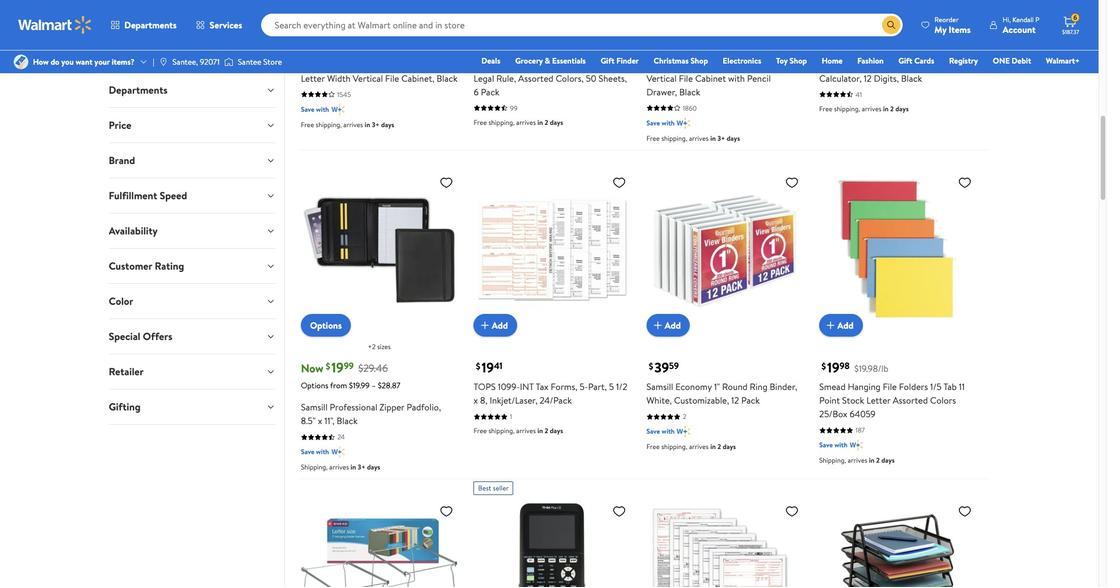 Task type: locate. For each thing, give the bounding box(es) containing it.
you
[[61, 56, 74, 68]]

add up 59
[[665, 319, 681, 332]]

0 vertical spatial 12
[[864, 72, 872, 85]]

92 inside the $ 15 92
[[494, 38, 504, 50]]

0 horizontal spatial add
[[492, 319, 508, 332]]

with for $119.94
[[662, 118, 675, 128]]

gift inside gift cards link
[[899, 55, 913, 66]]

free shipping, arrives in 2 days down rule,
[[474, 117, 563, 127]]

samsill for white,
[[647, 381, 673, 393]]

19
[[840, 38, 849, 50], [331, 358, 344, 377], [482, 358, 494, 377], [827, 358, 840, 377]]

1 drawer from the left
[[408, 58, 437, 71]]

$ inside the $ 15 92
[[476, 38, 481, 51]]

arrives down customizable,
[[689, 442, 709, 452]]

2 horizontal spatial x
[[586, 58, 590, 71]]

space
[[301, 58, 324, 71], [647, 58, 670, 71]]

0 vertical spatial options
[[310, 319, 342, 332]]

92 up deals link
[[494, 38, 504, 50]]

shop inside "link"
[[790, 55, 807, 66]]

1 horizontal spatial space
[[647, 58, 670, 71]]

1 vertical spatial assorted
[[893, 394, 928, 407]]

fashion
[[858, 55, 884, 66]]

file down christmas shop link
[[679, 72, 693, 85]]

1 horizontal spatial walmart plus image
[[850, 440, 863, 451]]

shipping, for shipping, arrives in 2 days
[[820, 456, 846, 465]]

0 vertical spatial 99
[[510, 103, 518, 113]]

file left 'folders'
[[883, 381, 897, 393]]

walmart plus image down "1545"
[[331, 104, 345, 115]]

0 horizontal spatial 92
[[494, 38, 504, 50]]

1 horizontal spatial free shipping, arrives in 3+ days
[[647, 133, 740, 143]]

 image for santee store
[[224, 56, 233, 68]]

1 vertical spatial now
[[301, 361, 324, 376]]

1 horizontal spatial shop
[[790, 55, 807, 66]]

0 vertical spatial 41
[[827, 36, 840, 55]]

walmart plus image for $19.98/lb
[[850, 440, 863, 451]]

letter inside now $ 92 39 $119.94 $1.16/ea space solutions 3 drawer letter width vertical file cabinet with pencil drawer, black
[[748, 58, 772, 71]]

59
[[669, 360, 679, 372]]

0 horizontal spatial file
[[385, 72, 399, 85]]

add button up 59
[[647, 314, 690, 337]]

12 down 'round'
[[732, 394, 739, 407]]

50
[[586, 72, 597, 85]]

2 shop from the left
[[790, 55, 807, 66]]

0 vertical spatial pack
[[481, 86, 500, 98]]

0 vertical spatial tops
[[474, 58, 496, 71]]

$ for $ 79 90
[[303, 38, 308, 51]]

25/box
[[820, 408, 848, 420]]

$ inside $ 19 98 $19.98/lb smead hanging file folders 1/5 tab 11 point stock letter assorted colors 25/box 64059
[[822, 360, 826, 373]]

0 horizontal spatial samsill
[[301, 401, 328, 414]]

walmart plus image up shipping, arrives in 3+ days
[[331, 447, 345, 458]]

$ up 8,
[[476, 360, 481, 373]]

stock
[[842, 394, 865, 407]]

departments up |
[[124, 19, 177, 31]]

0 horizontal spatial width
[[327, 72, 351, 85]]

$ up christmas
[[672, 38, 676, 51]]

 image for how do you want your items?
[[14, 55, 28, 69]]

free shipping, arrives in 2 days down customizable,
[[647, 442, 736, 452]]

92 up christmas shop
[[677, 36, 692, 55]]

shipping, arrives in 2 days
[[820, 456, 895, 465]]

toy shop link
[[771, 55, 812, 67]]

64059
[[850, 408, 876, 420]]

12
[[864, 72, 872, 85], [732, 394, 739, 407]]

1 horizontal spatial vertical
[[647, 72, 677, 85]]

$ left the 79
[[303, 38, 308, 51]]

0 horizontal spatial shop
[[691, 55, 708, 66]]

0 vertical spatial 3+
[[372, 120, 380, 129]]

$ inside '$ 41 19'
[[822, 38, 826, 51]]

now $ 19 99 $29.46 options from $19.99 – $28.87
[[301, 358, 400, 391]]

free shipping, arrives in 2 days down 1
[[474, 426, 563, 436]]

shop right toy at the top right of page
[[790, 55, 807, 66]]

letter up pencil at the right top of the page
[[748, 58, 772, 71]]

x inside tops 1099-int tax forms, 5-part, 5 1/2 x 8, inkjet/laser, 24/pack
[[474, 394, 478, 407]]

drawer inside now $ 92 39 $119.94 $1.16/ea space solutions 3 drawer letter width vertical file cabinet with pencil drawer, black
[[717, 58, 746, 71]]

19 up home at the top
[[840, 38, 849, 50]]

free shipping, arrives in 2 days for 15
[[474, 117, 563, 127]]

colors
[[930, 394, 956, 407]]

departments button down santee, 92071 at the top
[[100, 73, 284, 107]]

19 up smead
[[827, 358, 840, 377]]

gift up sheets,
[[601, 55, 615, 66]]

2 vertical spatial letter
[[867, 394, 891, 407]]

0 vertical spatial 39
[[692, 38, 702, 50]]

solutions
[[326, 58, 362, 71], [672, 58, 708, 71]]

2 gift from the left
[[899, 55, 913, 66]]

arrives down tops prism writing pads, 5" x 8", jr. legal rule, assorted colors, 50 sheets, 6 pack
[[516, 117, 536, 127]]

jr.
[[604, 58, 613, 71]]

add to cart image up $ 19 41
[[478, 319, 492, 332]]

2 tops from the top
[[474, 381, 496, 393]]

free shipping, arrives in 3+ days for 79
[[301, 120, 394, 129]]

add to favorites list, tops 1099-int tax forms, 5-part, 5 1/2 x 8, inkjet/laser, 24/pack image
[[613, 175, 626, 190]]

solutions inside now $ 92 39 $119.94 $1.16/ea space solutions 3 drawer letter width vertical file cabinet with pencil drawer, black
[[672, 58, 708, 71]]

round
[[722, 381, 748, 393]]

x
[[586, 58, 590, 71], [474, 394, 478, 407], [318, 415, 322, 427]]

$ for $ 19 98 $19.98/lb smead hanging file folders 1/5 tab 11 point stock letter assorted colors 25/box 64059
[[822, 360, 826, 373]]

1 solutions from the left
[[326, 58, 362, 71]]

options up now $ 19 99 $29.46 options from $19.99 – $28.87
[[310, 319, 342, 332]]

width
[[775, 58, 798, 71], [327, 72, 351, 85]]

tops w-2 tax form/envelope kits 8 1/2 x 5 1/2 6-part inkjet/laser 24 w-2s & 1 w-3 22904kit image
[[647, 500, 804, 587]]

Search search field
[[261, 14, 903, 36]]

black up 1860
[[680, 86, 701, 98]]

2 vertical spatial 3+
[[358, 462, 366, 472]]

tops up 8,
[[474, 381, 496, 393]]

2 add from the left
[[665, 319, 681, 332]]

0 horizontal spatial 3+
[[358, 462, 366, 472]]

customer
[[109, 259, 152, 273]]

$ left 15
[[476, 38, 481, 51]]

pencil
[[747, 72, 771, 85]]

inkjet/laser,
[[490, 394, 538, 407]]

1"
[[714, 381, 720, 393]]

binder,
[[770, 381, 797, 393]]

0 vertical spatial samsill
[[647, 381, 673, 393]]

free shipping, arrives in 2 days for 41
[[820, 104, 909, 114]]

add to favorites list, samsill economy 1" round ring binder, white, customizable, 12 pack image
[[785, 175, 799, 190]]

1 horizontal spatial samsill
[[647, 381, 673, 393]]

professional
[[330, 401, 378, 414]]

41 down calculator,
[[856, 90, 862, 99]]

folders
[[899, 381, 928, 393]]

2 horizontal spatial 41
[[856, 90, 862, 99]]

1 vertical spatial 12
[[732, 394, 739, 407]]

1 horizontal spatial add
[[665, 319, 681, 332]]

0 vertical spatial now
[[647, 39, 669, 54]]

add to cart image up the 79
[[305, 0, 319, 10]]

92 for $
[[677, 36, 692, 55]]

1 vertical spatial x
[[474, 394, 478, 407]]

0 vertical spatial width
[[775, 58, 798, 71]]

0 horizontal spatial 99
[[344, 360, 354, 372]]

$ left 98
[[822, 360, 826, 373]]

0 vertical spatial free shipping, arrives in 3+ days
[[301, 120, 394, 129]]

mind reader desk organizer with 5 sliding trays, black image
[[820, 500, 977, 587]]

1 vertical spatial tops
[[474, 381, 496, 393]]

6 up the '$187.37'
[[1074, 13, 1077, 22]]

6 down legal on the left top of page
[[474, 86, 479, 98]]

letter down the 79
[[301, 72, 325, 85]]

samsill inside samsill economy 1" round ring binder, white, customizable, 12 pack
[[647, 381, 673, 393]]

space up the drawer,
[[647, 58, 670, 71]]

file inside space solutions 18" deep 2 drawer letter width vertical file cabinet, black
[[385, 72, 399, 85]]

1 vertical spatial 99
[[344, 360, 354, 372]]

41 up "1099-"
[[494, 360, 503, 372]]

forms,
[[551, 381, 578, 393]]

colors,
[[556, 72, 584, 85]]

0 horizontal spatial 6
[[474, 86, 479, 98]]

tops prism writing pads, 5" x 8", jr. legal rule, assorted colors, 50 sheets, 6 pack
[[474, 58, 627, 98]]

1/2
[[616, 381, 628, 393]]

1 space from the left
[[301, 58, 324, 71]]

19 inside now $ 19 99 $29.46 options from $19.99 – $28.87
[[331, 358, 344, 377]]

0 vertical spatial letter
[[748, 58, 772, 71]]

add to cart image
[[478, 0, 492, 10], [824, 319, 838, 332]]

1 horizontal spatial solutions
[[672, 58, 708, 71]]

0 horizontal spatial walmart plus image
[[677, 426, 691, 437]]

$ up home at the top
[[822, 38, 826, 51]]

6
[[1074, 13, 1077, 22], [474, 86, 479, 98]]

x inside tops prism writing pads, 5" x 8", jr. legal rule, assorted colors, 50 sheets, 6 pack
[[586, 58, 590, 71]]

1 vertical spatial letter
[[301, 72, 325, 85]]

2 space from the left
[[647, 58, 670, 71]]

 image
[[159, 57, 168, 66]]

1 horizontal spatial file
[[679, 72, 693, 85]]

now $ 92 39 $119.94 $1.16/ea space solutions 3 drawer letter width vertical file cabinet with pencil drawer, black
[[647, 36, 798, 98]]

1 vertical spatial width
[[327, 72, 351, 85]]

1 vertical spatial 6
[[474, 86, 479, 98]]

add up $ 19 41
[[492, 319, 508, 332]]

now up christmas
[[647, 39, 669, 54]]

desktop
[[890, 58, 923, 71]]

add for 39
[[665, 319, 681, 332]]

1 horizontal spatial 92
[[677, 36, 692, 55]]

1 vertical spatial pack
[[742, 394, 760, 407]]

black right cabinet, at the top left of page
[[437, 72, 458, 85]]

0 horizontal spatial 41
[[494, 360, 503, 372]]

2 horizontal spatial add
[[838, 319, 854, 332]]

days
[[896, 104, 909, 114], [550, 117, 563, 127], [381, 120, 394, 129], [727, 133, 740, 143], [550, 426, 563, 436], [723, 442, 736, 452], [882, 456, 895, 465], [367, 462, 380, 472]]

0 horizontal spatial letter
[[301, 72, 325, 85]]

samsill up the "8.5""
[[301, 401, 328, 414]]

1 horizontal spatial letter
[[748, 58, 772, 71]]

samsill economy 1" round ring binder, white, customizable, 12 pack image
[[647, 171, 804, 328]]

add to favorites list, tops w-2 tax form/envelope kits 8 1/2 x 5 1/2 6-part inkjet/laser 24 w-2s & 1 w-3 22904kit image
[[785, 504, 799, 519]]

41 inside $ 19 41
[[494, 360, 503, 372]]

0 horizontal spatial add button
[[474, 314, 517, 337]]

$ inside now $ 92 39 $119.94 $1.16/ea space solutions 3 drawer letter width vertical file cabinet with pencil drawer, black
[[672, 38, 676, 51]]

2 horizontal spatial file
[[883, 381, 897, 393]]

$ up from
[[326, 360, 330, 373]]

customer rating tab
[[100, 249, 284, 283]]

1 horizontal spatial 12
[[864, 72, 872, 85]]

want
[[76, 56, 93, 68]]

1 vertical from the left
[[353, 72, 383, 85]]

&
[[545, 55, 550, 66]]

1/5
[[931, 381, 942, 393]]

space down the 79
[[301, 58, 324, 71]]

with for 79
[[316, 104, 329, 114]]

assorted down writing at the left
[[518, 72, 554, 85]]

$ 39 59
[[649, 358, 679, 377]]

79
[[309, 36, 323, 55]]

$ 19 98 $19.98/lb smead hanging file folders 1/5 tab 11 point stock letter assorted colors 25/box 64059
[[820, 358, 965, 420]]

availability tab
[[100, 214, 284, 248]]

11",
[[325, 415, 335, 427]]

 image left how
[[14, 55, 28, 69]]

vertical
[[353, 72, 383, 85], [647, 72, 677, 85]]

0 horizontal spatial pack
[[481, 86, 500, 98]]

1 add button from the left
[[474, 314, 517, 337]]

0 horizontal spatial assorted
[[518, 72, 554, 85]]

1 horizontal spatial add to cart image
[[824, 319, 838, 332]]

now for 19
[[301, 361, 324, 376]]

19 up from
[[331, 358, 344, 377]]

1 horizontal spatial gift
[[899, 55, 913, 66]]

samsill inside samsill professional zipper padfolio, 8.5" x 11", black
[[301, 401, 328, 414]]

0 horizontal spatial drawer
[[408, 58, 437, 71]]

christmas
[[654, 55, 689, 66]]

gift inside gift finder link
[[601, 55, 615, 66]]

1 horizontal spatial 3+
[[372, 120, 380, 129]]

departments down the items?
[[109, 83, 168, 97]]

file inside $ 19 98 $19.98/lb smead hanging file folders 1/5 tab 11 point stock letter assorted colors 25/box 64059
[[883, 381, 897, 393]]

0 horizontal spatial 12
[[732, 394, 739, 407]]

letter inside space solutions 18" deep 2 drawer letter width vertical file cabinet, black
[[301, 72, 325, 85]]

0 horizontal spatial x
[[318, 415, 322, 427]]

letter down 'hanging'
[[867, 394, 891, 407]]

x inside samsill professional zipper padfolio, 8.5" x 11", black
[[318, 415, 322, 427]]

space inside space solutions 18" deep 2 drawer letter width vertical file cabinet, black
[[301, 58, 324, 71]]

add button up 98
[[820, 314, 863, 337]]

width inside space solutions 18" deep 2 drawer letter width vertical file cabinet, black
[[327, 72, 351, 85]]

gift finder link
[[596, 55, 644, 67]]

now inside now $ 19 99 $29.46 options from $19.99 – $28.87
[[301, 361, 324, 376]]

walmart plus image
[[677, 426, 691, 437], [850, 440, 863, 451]]

shipping, down the "8.5""
[[301, 462, 328, 472]]

free shipping, arrives in 3+ days down "1545"
[[301, 120, 394, 129]]

1 horizontal spatial width
[[775, 58, 798, 71]]

save for $119.94
[[647, 118, 660, 128]]

0 horizontal spatial free shipping, arrives in 3+ days
[[301, 120, 394, 129]]

gifting
[[109, 400, 141, 414]]

shipping, down "1545"
[[316, 120, 342, 129]]

samsill up white, at the bottom of the page
[[647, 381, 673, 393]]

1 horizontal spatial 6
[[1074, 13, 1077, 22]]

shop left 3
[[691, 55, 708, 66]]

casio hr-200rc desktop printing calculator, 12 digits, black
[[820, 58, 956, 85]]

tops inside tops 1099-int tax forms, 5-part, 5 1/2 x 8, inkjet/laser, 24/pack
[[474, 381, 496, 393]]

0 horizontal spatial add to cart image
[[478, 0, 492, 10]]

christmas shop link
[[649, 55, 713, 67]]

99 down rule,
[[510, 103, 518, 113]]

gift left cards
[[899, 55, 913, 66]]

retailer tab
[[100, 354, 284, 389]]

0 vertical spatial assorted
[[518, 72, 554, 85]]

$ inside $ 79 90
[[303, 38, 308, 51]]

samsill economy 1" round ring binder, white, customizable, 12 pack
[[647, 381, 797, 407]]

1 add from the left
[[492, 319, 508, 332]]

0 vertical spatial 6
[[1074, 13, 1077, 22]]

$ inside $ 19 41
[[476, 360, 481, 373]]

offers
[[143, 329, 172, 344]]

vertical inside now $ 92 39 $119.94 $1.16/ea space solutions 3 drawer letter width vertical file cabinet with pencil drawer, black
[[647, 72, 677, 85]]

0 horizontal spatial solutions
[[326, 58, 362, 71]]

with
[[728, 72, 745, 85], [316, 104, 329, 114], [662, 118, 675, 128], [662, 427, 675, 436], [835, 440, 848, 450], [316, 447, 329, 457]]

black inside samsill professional zipper padfolio, 8.5" x 11", black
[[337, 415, 358, 427]]

vertical down 18"
[[353, 72, 383, 85]]

3+ for 79
[[372, 120, 380, 129]]

walmart plus image down 1860
[[677, 117, 691, 129]]

brand
[[109, 153, 135, 168]]

save with
[[301, 104, 329, 114], [647, 118, 675, 128], [647, 427, 675, 436], [820, 440, 848, 450], [301, 447, 329, 457]]

x right 5"
[[586, 58, 590, 71]]

add to favorites list, mind reader desk organizer with 5 sliding trays, black image
[[958, 504, 972, 519]]

0 horizontal spatial now
[[301, 361, 324, 376]]

smead hanging file folders 1/5 tab 11 point stock letter assorted colors 25/box 64059 image
[[820, 171, 977, 328]]

12 down 200rc on the right top of the page
[[864, 72, 872, 85]]

add to cart image
[[305, 0, 319, 10], [824, 0, 838, 10], [478, 319, 492, 332], [651, 319, 665, 332]]

6 inside 6 $187.37
[[1074, 13, 1077, 22]]

0 horizontal spatial space
[[301, 58, 324, 71]]

1 horizontal spatial pack
[[742, 394, 760, 407]]

19 inside $ 19 98 $19.98/lb smead hanging file folders 1/5 tab 11 point stock letter assorted colors 25/box 64059
[[827, 358, 840, 377]]

tops up legal on the left top of page
[[474, 58, 496, 71]]

x for pads,
[[586, 58, 590, 71]]

1 horizontal spatial  image
[[224, 56, 233, 68]]

1 horizontal spatial x
[[474, 394, 478, 407]]

0 horizontal spatial 39
[[655, 358, 669, 377]]

departments button up |
[[101, 11, 186, 39]]

tops 1099-int tax forms, 5-part, 5 1/2 x 8, inkjet/laser, 24/pack image
[[474, 171, 631, 328]]

$ for $ 41 19
[[822, 38, 826, 51]]

$119.94
[[706, 39, 737, 53]]

drawer right 3
[[717, 58, 746, 71]]

1 horizontal spatial add button
[[647, 314, 690, 337]]

$ for $ 15 92
[[476, 38, 481, 51]]

shipping, down 25/box
[[820, 456, 846, 465]]

arrives down 187 on the right of page
[[848, 456, 868, 465]]

free shipping, arrives in 2 days
[[820, 104, 909, 114], [474, 117, 563, 127], [474, 426, 563, 436], [647, 442, 736, 452]]

free shipping, arrives in 3+ days down 1860
[[647, 133, 740, 143]]

0 vertical spatial x
[[586, 58, 590, 71]]

arrives down 'inkjet/laser,'
[[516, 426, 536, 436]]

$ left 59
[[649, 360, 653, 373]]

0 vertical spatial walmart plus image
[[331, 104, 345, 115]]

2 vertical from the left
[[647, 72, 677, 85]]

walmart plus image for $119.94
[[677, 117, 691, 129]]

santee, 92071
[[173, 56, 220, 68]]

1 shop from the left
[[691, 55, 708, 66]]

reorder my items
[[935, 14, 971, 35]]

2 drawer from the left
[[717, 58, 746, 71]]

file down deep
[[385, 72, 399, 85]]

0 horizontal spatial vertical
[[353, 72, 383, 85]]

12 inside samsill economy 1" round ring binder, white, customizable, 12 pack
[[732, 394, 739, 407]]

with for $19.98/lb
[[835, 440, 848, 450]]

shipping, down rule,
[[489, 117, 515, 127]]

92 inside now $ 92 39 $119.94 $1.16/ea space solutions 3 drawer letter width vertical file cabinet with pencil drawer, black
[[677, 36, 692, 55]]

smead
[[820, 381, 846, 393]]

92
[[677, 36, 692, 55], [494, 38, 504, 50]]

drawer up cabinet, at the top left of page
[[408, 58, 437, 71]]

legal
[[474, 72, 494, 85]]

$1.16/ea
[[739, 40, 768, 53]]

2 add button from the left
[[647, 314, 690, 337]]

0 horizontal spatial shipping,
[[301, 462, 328, 472]]

98
[[840, 360, 850, 372]]

1 vertical spatial walmart plus image
[[850, 440, 863, 451]]

 image right 92071
[[224, 56, 233, 68]]

2 solutions from the left
[[672, 58, 708, 71]]

shipping, down white, at the bottom of the page
[[662, 442, 688, 452]]

items
[[949, 23, 971, 35]]

solutions left 18"
[[326, 58, 362, 71]]

essentials
[[552, 55, 586, 66]]

0 horizontal spatial gift
[[601, 55, 615, 66]]

19 inside '$ 41 19'
[[840, 38, 849, 50]]

2 horizontal spatial letter
[[867, 394, 891, 407]]

1 vertical spatial walmart plus image
[[677, 117, 691, 129]]

2 vertical spatial 41
[[494, 360, 503, 372]]

solutions left 3
[[672, 58, 708, 71]]

1 horizontal spatial shipping,
[[820, 456, 846, 465]]

1 vertical spatial samsill
[[301, 401, 328, 414]]

$187.37
[[1063, 28, 1080, 36]]

now down options link at the left bottom
[[301, 361, 324, 376]]

shipping,
[[834, 104, 860, 114], [489, 117, 515, 127], [316, 120, 342, 129], [662, 133, 688, 143], [489, 426, 515, 436], [662, 442, 688, 452]]

pack inside tops prism writing pads, 5" x 8", jr. legal rule, assorted colors, 50 sheets, 6 pack
[[481, 86, 500, 98]]

deals link
[[476, 55, 506, 67]]

vertical up the drawer,
[[647, 72, 677, 85]]

save with for $119.94
[[647, 118, 675, 128]]

39 up christmas shop link
[[692, 38, 702, 50]]

1 tops from the top
[[474, 58, 496, 71]]

economy
[[676, 381, 712, 393]]

6 inside tops prism writing pads, 5" x 8", jr. legal rule, assorted colors, 50 sheets, 6 pack
[[474, 86, 479, 98]]

save for 39
[[647, 427, 660, 436]]

2 horizontal spatial 3+
[[718, 133, 725, 143]]

add for 19
[[492, 319, 508, 332]]

options left from
[[301, 380, 329, 391]]

39 up white, at the bottom of the page
[[655, 358, 669, 377]]

cabinet
[[695, 72, 726, 85]]

99 up from
[[344, 360, 354, 372]]

now
[[647, 39, 669, 54], [301, 361, 324, 376]]

with inside now $ 92 39 $119.94 $1.16/ea space solutions 3 drawer letter width vertical file cabinet with pencil drawer, black
[[728, 72, 745, 85]]

1 horizontal spatial now
[[647, 39, 669, 54]]

tops inside tops prism writing pads, 5" x 8", jr. legal rule, assorted colors, 50 sheets, 6 pack
[[474, 58, 496, 71]]

walmart plus image down customizable,
[[677, 426, 691, 437]]

add up 98
[[838, 319, 854, 332]]

1 horizontal spatial assorted
[[893, 394, 928, 407]]

2 inside space solutions 18" deep 2 drawer letter width vertical file cabinet, black
[[401, 58, 406, 71]]

file inside now $ 92 39 $119.94 $1.16/ea space solutions 3 drawer letter width vertical file cabinet with pencil drawer, black
[[679, 72, 693, 85]]

arrives down 1860
[[689, 133, 709, 143]]

price
[[109, 118, 131, 132]]

12 inside "casio hr-200rc desktop printing calculator, 12 digits, black"
[[864, 72, 872, 85]]

walmart plus image
[[331, 104, 345, 115], [677, 117, 691, 129], [331, 447, 345, 458]]

one debit link
[[988, 55, 1037, 67]]

black down desktop
[[901, 72, 922, 85]]

add to cart image up $ 39 59
[[651, 319, 665, 332]]

15
[[482, 36, 494, 55]]

pack down ring
[[742, 394, 760, 407]]

$ inside $ 39 59
[[649, 360, 653, 373]]

electronics link
[[718, 55, 767, 67]]

1 vertical spatial 3+
[[718, 133, 725, 143]]

3 add from the left
[[838, 319, 854, 332]]

in
[[883, 104, 889, 114], [538, 117, 543, 127], [365, 120, 370, 129], [711, 133, 716, 143], [538, 426, 543, 436], [711, 442, 716, 452], [869, 456, 875, 465], [351, 462, 356, 472]]

90
[[323, 38, 334, 50]]

solutions inside space solutions 18" deep 2 drawer letter width vertical file cabinet, black
[[326, 58, 362, 71]]

1 vertical spatial options
[[301, 380, 329, 391]]

now inside now $ 92 39 $119.94 $1.16/ea space solutions 3 drawer letter width vertical file cabinet with pencil drawer, black
[[647, 39, 669, 54]]

gift cards link
[[894, 55, 940, 67]]

1 gift from the left
[[601, 55, 615, 66]]

 image
[[14, 55, 28, 69], [224, 56, 233, 68]]

customizable,
[[674, 394, 729, 407]]

free shipping, arrives in 3+ days for $119.94
[[647, 133, 740, 143]]

walmart plus image up shipping, arrives in 2 days
[[850, 440, 863, 451]]

24/pack
[[540, 394, 572, 407]]

$
[[303, 38, 308, 51], [476, 38, 481, 51], [672, 38, 676, 51], [822, 38, 826, 51], [326, 360, 330, 373], [476, 360, 481, 373], [649, 360, 653, 373], [822, 360, 826, 373]]

2 vertical spatial x
[[318, 415, 322, 427]]

Walmart Site-Wide search field
[[261, 14, 903, 36]]

39 inside now $ 92 39 $119.94 $1.16/ea space solutions 3 drawer letter width vertical file cabinet with pencil drawer, black
[[692, 38, 702, 50]]

41 up home at the top
[[827, 36, 840, 55]]

assorted down 'folders'
[[893, 394, 928, 407]]

with for 39
[[662, 427, 675, 436]]

retailer
[[109, 365, 144, 379]]

black down professional
[[337, 415, 358, 427]]

gift
[[601, 55, 615, 66], [899, 55, 913, 66]]

1099-
[[498, 381, 520, 393]]

now for 92
[[647, 39, 669, 54]]

pack
[[481, 86, 500, 98], [742, 394, 760, 407]]

padfolio,
[[407, 401, 441, 414]]

free shipping, arrives in 2 days down digits,
[[820, 104, 909, 114]]

sheets,
[[599, 72, 627, 85]]

assorted inside tops prism writing pads, 5" x 8", jr. legal rule, assorted colors, 50 sheets, 6 pack
[[518, 72, 554, 85]]

add to favorites list, texas instruments ti-84 plus ce graphing calculator, black image
[[613, 504, 626, 519]]

add button up $ 19 41
[[474, 314, 517, 337]]

add button
[[474, 314, 517, 337], [647, 314, 690, 337], [820, 314, 863, 337]]

92 for 15
[[494, 38, 504, 50]]



Task type: vqa. For each thing, say whether or not it's contained in the screenshot.
left Add Button
yes



Task type: describe. For each thing, give the bounding box(es) containing it.
do
[[51, 56, 59, 68]]

0 vertical spatial departments
[[124, 19, 177, 31]]

shipping, down calculator,
[[834, 104, 860, 114]]

vertical inside space solutions 18" deep 2 drawer letter width vertical file cabinet, black
[[353, 72, 383, 85]]

add button for 19
[[474, 314, 517, 337]]

99 inside now $ 19 99 $29.46 options from $19.99 – $28.87
[[344, 360, 354, 372]]

1 vertical spatial add to cart image
[[824, 319, 838, 332]]

writing
[[522, 58, 551, 71]]

shop for toy shop
[[790, 55, 807, 66]]

200rc
[[859, 58, 887, 71]]

hi,
[[1003, 14, 1011, 24]]

2 vertical spatial walmart plus image
[[331, 447, 345, 458]]

3+ for $119.94
[[718, 133, 725, 143]]

assorted inside $ 19 98 $19.98/lb smead hanging file folders 1/5 tab 11 point stock letter assorted colors 25/box 64059
[[893, 394, 928, 407]]

santee
[[238, 56, 261, 68]]

rule,
[[497, 72, 516, 85]]

hanging
[[848, 381, 881, 393]]

tax
[[536, 381, 549, 393]]

1 vertical spatial 39
[[655, 358, 669, 377]]

walmart+ link
[[1041, 55, 1085, 67]]

add to favorites list, smead hanging file folders 1/5 tab 11 point stock letter assorted colors 25/box 64059 image
[[958, 175, 972, 190]]

int
[[520, 381, 534, 393]]

zipper
[[380, 401, 405, 414]]

departments tab
[[100, 73, 284, 107]]

$ 15 92
[[476, 36, 504, 55]]

sizes
[[377, 342, 391, 352]]

samsill professional zipper padfolio, 8.5" x 11", black
[[301, 401, 441, 427]]

reorder
[[935, 14, 959, 24]]

1 horizontal spatial 41
[[827, 36, 840, 55]]

options link
[[301, 314, 351, 337]]

black inside "casio hr-200rc desktop printing calculator, 12 digits, black"
[[901, 72, 922, 85]]

gifting button
[[100, 390, 284, 424]]

store
[[263, 56, 282, 68]]

0 vertical spatial add to cart image
[[478, 0, 492, 10]]

1 horizontal spatial 99
[[510, 103, 518, 113]]

toy
[[776, 55, 788, 66]]

|
[[153, 56, 154, 68]]

drawer inside space solutions 18" deep 2 drawer letter width vertical file cabinet, black
[[408, 58, 437, 71]]

gift cards
[[899, 55, 935, 66]]

8,
[[480, 394, 488, 407]]

shop for christmas shop
[[691, 55, 708, 66]]

smead steel hanging file folder frame, letter size, gray, 2 per pack (64870) image
[[301, 500, 458, 587]]

services button
[[186, 11, 252, 39]]

part,
[[588, 381, 607, 393]]

save for $19.98/lb
[[820, 440, 833, 450]]

tops for 15
[[474, 58, 496, 71]]

how do you want your items?
[[33, 56, 135, 68]]

special offers
[[109, 329, 172, 344]]

pads,
[[553, 58, 574, 71]]

black inside now $ 92 39 $119.94 $1.16/ea space solutions 3 drawer letter width vertical file cabinet with pencil drawer, black
[[680, 86, 701, 98]]

p
[[1036, 14, 1040, 24]]

add to favorites list, smead steel hanging file folder frame, letter size, gray, 2 per pack (64870) image
[[440, 504, 453, 519]]

my
[[935, 23, 947, 35]]

best seller
[[478, 483, 509, 493]]

5-
[[580, 381, 588, 393]]

x for padfolio,
[[318, 415, 322, 427]]

walmart plus image for 79
[[331, 104, 345, 115]]

$19.98/lb
[[855, 362, 889, 375]]

fulfillment speed button
[[100, 178, 284, 213]]

brand button
[[100, 143, 284, 178]]

add button for 39
[[647, 314, 690, 337]]

options inside now $ 19 99 $29.46 options from $19.99 – $28.87
[[301, 380, 329, 391]]

price button
[[100, 108, 284, 143]]

walmart plus image for 39
[[677, 426, 691, 437]]

gift for gift cards
[[899, 55, 913, 66]]

add to cart image up '$ 41 19'
[[824, 0, 838, 10]]

toy shop
[[776, 55, 807, 66]]

$ for $ 39 59
[[649, 360, 653, 373]]

one
[[993, 55, 1010, 66]]

electronics
[[723, 55, 762, 66]]

save with for 79
[[301, 104, 329, 114]]

home link
[[817, 55, 848, 67]]

shipping, arrives in 3+ days
[[301, 462, 380, 472]]

19 up 8,
[[482, 358, 494, 377]]

$ 19 41
[[476, 358, 503, 377]]

how
[[33, 56, 49, 68]]

grocery & essentials
[[515, 55, 586, 66]]

letter inside $ 19 98 $19.98/lb smead hanging file folders 1/5 tab 11 point stock letter assorted colors 25/box 64059
[[867, 394, 891, 407]]

fulfillment
[[109, 189, 157, 203]]

walmart image
[[18, 16, 92, 34]]

pack inside samsill economy 1" round ring binder, white, customizable, 12 pack
[[742, 394, 760, 407]]

1 vertical spatial 41
[[856, 90, 862, 99]]

fashion link
[[853, 55, 889, 67]]

space inside now $ 92 39 $119.94 $1.16/ea space solutions 3 drawer letter width vertical file cabinet with pencil drawer, black
[[647, 58, 670, 71]]

color tab
[[100, 284, 284, 319]]

digits,
[[874, 72, 899, 85]]

shipping, down 1
[[489, 426, 515, 436]]

tops 1099-int tax forms, 5-part, 5 1/2 x 8, inkjet/laser, 24/pack
[[474, 381, 628, 407]]

color
[[109, 294, 133, 308]]

gift for gift finder
[[601, 55, 615, 66]]

brand tab
[[100, 143, 284, 178]]

samsill for 11",
[[301, 401, 328, 414]]

cards
[[915, 55, 935, 66]]

best
[[478, 483, 491, 493]]

debit
[[1012, 55, 1032, 66]]

gifting tab
[[100, 390, 284, 424]]

18"
[[365, 58, 376, 71]]

customer rating
[[109, 259, 184, 273]]

black inside space solutions 18" deep 2 drawer letter width vertical file cabinet, black
[[437, 72, 458, 85]]

$ for $ 19 41
[[476, 360, 481, 373]]

$ 41 19
[[822, 36, 849, 55]]

width inside now $ 92 39 $119.94 $1.16/ea space solutions 3 drawer letter width vertical file cabinet with pencil drawer, black
[[775, 58, 798, 71]]

save with for 39
[[647, 427, 675, 436]]

kendall
[[1013, 14, 1034, 24]]

arrives down "1545"
[[344, 120, 363, 129]]

drawer,
[[647, 86, 677, 98]]

services
[[210, 19, 242, 31]]

calculator,
[[820, 72, 862, 85]]

grocery & essentials link
[[510, 55, 591, 67]]

items?
[[112, 56, 135, 68]]

from
[[330, 380, 347, 391]]

cabinet,
[[402, 72, 435, 85]]

tab
[[944, 381, 957, 393]]

arrives down 24
[[329, 462, 349, 472]]

8.5"
[[301, 415, 316, 427]]

color button
[[100, 284, 284, 319]]

space solutions 18" deep 2 drawer letter width vertical file cabinet, black
[[301, 58, 458, 85]]

92071
[[200, 56, 220, 68]]

$19.99
[[349, 380, 370, 391]]

prism
[[498, 58, 520, 71]]

$ inside now $ 19 99 $29.46 options from $19.99 – $28.87
[[326, 360, 330, 373]]

shipping, down 1860
[[662, 133, 688, 143]]

0 vertical spatial departments button
[[101, 11, 186, 39]]

1 vertical spatial departments button
[[100, 73, 284, 107]]

special offers button
[[100, 319, 284, 354]]

add to favorites list, samsill professional zipper padfolio, 8.5" x 11", black image
[[440, 175, 453, 190]]

+2 sizes
[[368, 342, 391, 352]]

texas instruments ti-84 plus ce graphing calculator, black image
[[474, 500, 631, 587]]

departments inside tab
[[109, 83, 168, 97]]

3
[[710, 58, 715, 71]]

christmas shop
[[654, 55, 708, 66]]

3 add button from the left
[[820, 314, 863, 337]]

shipping, for shipping, arrives in 3+ days
[[301, 462, 328, 472]]

$29.46
[[358, 361, 388, 375]]

search icon image
[[887, 20, 896, 30]]

special offers tab
[[100, 319, 284, 354]]

tops for 19
[[474, 381, 496, 393]]

grocery
[[515, 55, 543, 66]]

free shipping, arrives in 2 days for 19
[[474, 426, 563, 436]]

arrives down digits,
[[862, 104, 882, 114]]

fulfillment speed tab
[[100, 178, 284, 213]]

finder
[[617, 55, 639, 66]]

samsill professional zipper padfolio, 8.5" x 11", black image
[[301, 171, 458, 328]]

save for 79
[[301, 104, 315, 114]]

$ 79 90
[[303, 36, 334, 55]]

save with for $19.98/lb
[[820, 440, 848, 450]]

ring
[[750, 381, 768, 393]]

price tab
[[100, 108, 284, 143]]



